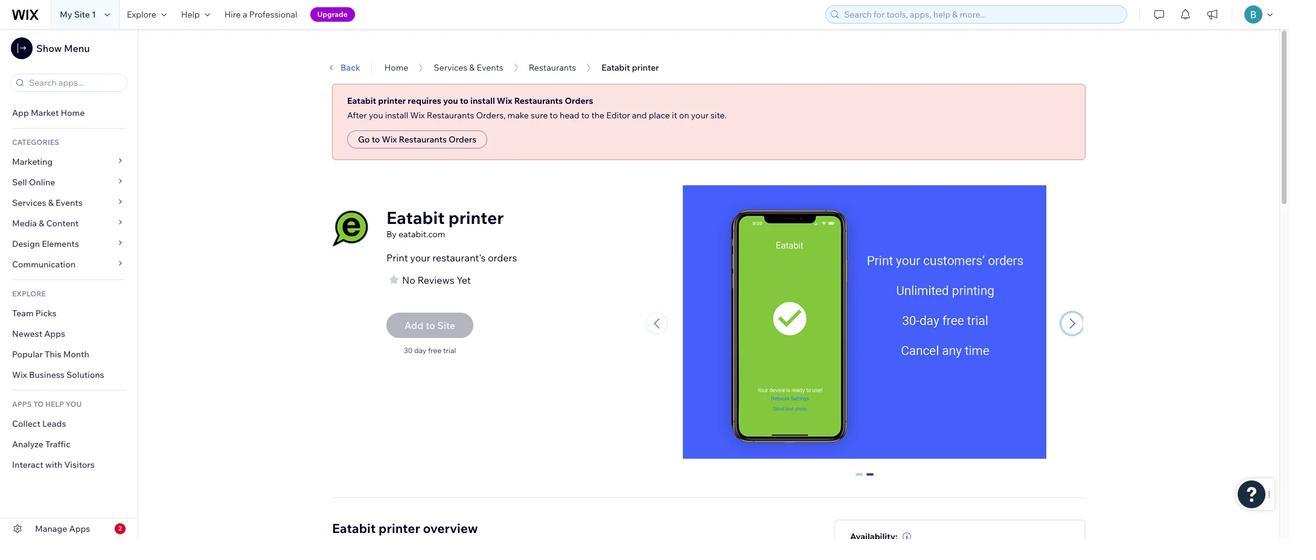 Task type: locate. For each thing, give the bounding box(es) containing it.
wix right go
[[382, 134, 397, 145]]

services & events up the media & content
[[12, 198, 83, 208]]

install down requires
[[385, 110, 408, 121]]

go to wix restaurants orders button
[[347, 130, 488, 149]]

services & events up orders,
[[434, 62, 504, 73]]

1 vertical spatial events
[[56, 198, 83, 208]]

design elements
[[12, 239, 79, 249]]

newest apps
[[12, 329, 65, 339]]

eatabit inside eatabit printer requires you to install wix restaurants orders after you install wix restaurants orders, make sure to head to the editor and place it on your site.
[[347, 95, 376, 106]]

to left the
[[582, 110, 590, 121]]

eatabit inside eatabit printer by eatabit.com
[[387, 207, 445, 228]]

marketing link
[[0, 152, 138, 172]]

1 vertical spatial 1
[[868, 473, 873, 484]]

media
[[12, 218, 37, 229]]

services & events inside sidebar "element"
[[12, 198, 83, 208]]

manage apps
[[35, 524, 90, 535]]

printer up and
[[632, 62, 659, 73]]

content
[[46, 218, 79, 229]]

yet
[[457, 274, 471, 286]]

printer for eatabit printer overview
[[379, 520, 420, 536]]

install up orders,
[[471, 95, 495, 106]]

wix down popular
[[12, 370, 27, 381]]

printer left overview
[[379, 520, 420, 536]]

restaurants link
[[529, 62, 576, 73]]

0 vertical spatial orders
[[565, 95, 593, 106]]

eatabit printer requires you to install wix restaurants orders after you install wix restaurants orders, make sure to head to the editor and place it on your site.
[[347, 95, 727, 121]]

0 horizontal spatial install
[[385, 110, 408, 121]]

apps up this at the bottom left
[[44, 329, 65, 339]]

wix down requires
[[410, 110, 425, 121]]

0 horizontal spatial your
[[410, 252, 430, 264]]

to inside "go to wix restaurants orders" button
[[372, 134, 380, 145]]

1 right site
[[92, 9, 96, 20]]

site
[[74, 9, 90, 20]]

your right 'print'
[[410, 252, 430, 264]]

orders
[[488, 252, 517, 264]]

wix inside button
[[382, 134, 397, 145]]

30
[[404, 346, 413, 355]]

0 vertical spatial events
[[477, 62, 504, 73]]

free
[[428, 346, 442, 355]]

wix
[[497, 95, 513, 106], [410, 110, 425, 121], [382, 134, 397, 145], [12, 370, 27, 381]]

team picks
[[12, 308, 57, 319]]

orders up head
[[565, 95, 593, 106]]

your right on
[[691, 110, 709, 121]]

to right go
[[372, 134, 380, 145]]

newest
[[12, 329, 42, 339]]

1 horizontal spatial apps
[[69, 524, 90, 535]]

sell online link
[[0, 172, 138, 193]]

help
[[181, 9, 200, 20]]

1 horizontal spatial install
[[471, 95, 495, 106]]

orders inside eatabit printer requires you to install wix restaurants orders after you install wix restaurants orders, make sure to head to the editor and place it on your site.
[[565, 95, 593, 106]]

0 vertical spatial &
[[469, 62, 475, 73]]

my site 1
[[60, 9, 96, 20]]

events up orders,
[[477, 62, 504, 73]]

sell online
[[12, 177, 55, 188]]

eatabit printer overview
[[332, 520, 478, 536]]

1 vertical spatial &
[[48, 198, 54, 208]]

you right requires
[[443, 95, 458, 106]]

analyze traffic link
[[0, 434, 138, 455]]

1 right 0
[[868, 473, 873, 484]]

0
[[857, 473, 862, 484]]

hire a professional
[[225, 9, 298, 20]]

printer inside eatabit printer 'button'
[[632, 62, 659, 73]]

printer inside eatabit printer requires you to install wix restaurants orders after you install wix restaurants orders, make sure to head to the editor and place it on your site.
[[378, 95, 406, 106]]

services & events
[[434, 62, 504, 73], [12, 198, 83, 208]]

0 vertical spatial your
[[691, 110, 709, 121]]

upgrade button
[[310, 7, 355, 22]]

show
[[36, 42, 62, 54]]

you right after
[[369, 110, 383, 121]]

1 horizontal spatial services
[[434, 62, 468, 73]]

requires
[[408, 95, 441, 106]]

printer
[[632, 62, 659, 73], [378, 95, 406, 106], [449, 207, 504, 228], [379, 520, 420, 536]]

eatabit printer logo image
[[332, 211, 368, 247]]

no reviews yet
[[402, 274, 471, 286]]

to
[[33, 400, 44, 409]]

apps right "manage"
[[69, 524, 90, 535]]

apps
[[44, 329, 65, 339], [69, 524, 90, 535]]

online
[[29, 177, 55, 188]]

0 vertical spatial services
[[434, 62, 468, 73]]

day
[[414, 346, 427, 355]]

eatabit for eatabit printer overview
[[332, 520, 376, 536]]

explore
[[12, 289, 46, 298]]

0 horizontal spatial orders
[[449, 134, 477, 145]]

home link
[[385, 62, 409, 73]]

1 vertical spatial services
[[12, 198, 46, 208]]

0 horizontal spatial services
[[12, 198, 46, 208]]

wix inside sidebar "element"
[[12, 370, 27, 381]]

1 horizontal spatial you
[[443, 95, 458, 106]]

0 vertical spatial apps
[[44, 329, 65, 339]]

0 vertical spatial you
[[443, 95, 458, 106]]

analyze
[[12, 439, 43, 450]]

0 horizontal spatial 1
[[92, 9, 96, 20]]

0 horizontal spatial home
[[61, 108, 85, 118]]

business
[[29, 370, 65, 381]]

1 horizontal spatial &
[[48, 198, 54, 208]]

orders inside button
[[449, 134, 477, 145]]

by
[[387, 229, 397, 240]]

0 horizontal spatial &
[[39, 218, 44, 229]]

eatabit inside 'button'
[[602, 62, 630, 73]]

restaurants inside button
[[399, 134, 447, 145]]

restaurants
[[529, 62, 576, 73], [514, 95, 563, 106], [427, 110, 474, 121], [399, 134, 447, 145]]

printer left requires
[[378, 95, 406, 106]]

events down sell online link
[[56, 198, 83, 208]]

eatabit printer by eatabit.com
[[387, 207, 504, 240]]

you
[[443, 95, 458, 106], [369, 110, 383, 121]]

printer inside eatabit printer by eatabit.com
[[449, 207, 504, 228]]

1 vertical spatial install
[[385, 110, 408, 121]]

1 vertical spatial services & events
[[12, 198, 83, 208]]

0 horizontal spatial services & events
[[12, 198, 83, 208]]

restaurant's
[[433, 252, 486, 264]]

orders down orders,
[[449, 134, 477, 145]]

0 vertical spatial home
[[385, 62, 409, 73]]

analyze traffic
[[12, 439, 71, 450]]

visitors
[[64, 460, 95, 471]]

printer up restaurant's at the left top
[[449, 207, 504, 228]]

2 horizontal spatial &
[[469, 62, 475, 73]]

communication link
[[0, 254, 138, 275]]

1
[[92, 9, 96, 20], [868, 473, 873, 484]]

services down sell online
[[12, 198, 46, 208]]

communication
[[12, 259, 77, 270]]

media & content link
[[0, 213, 138, 234]]

install
[[471, 95, 495, 106], [385, 110, 408, 121]]

eatabit.com
[[399, 229, 445, 240]]

1 horizontal spatial orders
[[565, 95, 593, 106]]

home up requires
[[385, 62, 409, 73]]

team picks link
[[0, 303, 138, 324]]

0 vertical spatial services & events link
[[434, 62, 504, 73]]

help button
[[174, 0, 217, 29]]

0 horizontal spatial apps
[[44, 329, 65, 339]]

apps to help you
[[12, 400, 82, 409]]

manage
[[35, 524, 67, 535]]

services & events link up content
[[0, 193, 138, 213]]

interact
[[12, 460, 43, 471]]

eatabit for eatabit printer requires you to install wix restaurants orders after you install wix restaurants orders, make sure to head to the editor and place it on your site.
[[347, 95, 376, 106]]

wix up make
[[497, 95, 513, 106]]

2
[[118, 525, 122, 533]]

home right market
[[61, 108, 85, 118]]

hire a professional link
[[217, 0, 305, 29]]

design elements link
[[0, 234, 138, 254]]

to
[[460, 95, 469, 106], [550, 110, 558, 121], [582, 110, 590, 121], [372, 134, 380, 145]]

your inside eatabit printer requires you to install wix restaurants orders after you install wix restaurants orders, make sure to head to the editor and place it on your site.
[[691, 110, 709, 121]]

print your restaurant's orders
[[387, 252, 517, 264]]

0 vertical spatial services & events
[[434, 62, 504, 73]]

0 vertical spatial install
[[471, 95, 495, 106]]

trial
[[443, 346, 456, 355]]

home
[[385, 62, 409, 73], [61, 108, 85, 118]]

printer for eatabit printer requires you to install wix restaurants orders after you install wix restaurants orders, make sure to head to the editor and place it on your site.
[[378, 95, 406, 106]]

services & events link up orders,
[[434, 62, 504, 73]]

1 vertical spatial home
[[61, 108, 85, 118]]

0 horizontal spatial events
[[56, 198, 83, 208]]

1 horizontal spatial 1
[[868, 473, 873, 484]]

it
[[672, 110, 677, 121]]

marketing
[[12, 156, 53, 167]]

1 vertical spatial orders
[[449, 134, 477, 145]]

place
[[649, 110, 670, 121]]

1 horizontal spatial your
[[691, 110, 709, 121]]

1 vertical spatial you
[[369, 110, 383, 121]]

1 vertical spatial services & events link
[[0, 193, 138, 213]]

1 vertical spatial apps
[[69, 524, 90, 535]]

1 vertical spatial your
[[410, 252, 430, 264]]

back button
[[326, 62, 360, 73]]

collect leads link
[[0, 414, 138, 434]]

1 horizontal spatial home
[[385, 62, 409, 73]]

services up requires
[[434, 62, 468, 73]]

sidebar element
[[0, 29, 138, 539]]

printer for eatabit printer by eatabit.com
[[449, 207, 504, 228]]

printer for eatabit printer
[[632, 62, 659, 73]]



Task type: vqa. For each thing, say whether or not it's contained in the screenshot.
Interact with Visitors
yes



Task type: describe. For each thing, give the bounding box(es) containing it.
design
[[12, 239, 40, 249]]

professional
[[249, 9, 298, 20]]

eatabit for eatabit printer by eatabit.com
[[387, 207, 445, 228]]

popular this month
[[12, 349, 89, 360]]

collect
[[12, 419, 40, 429]]

orders,
[[476, 110, 506, 121]]

make
[[508, 110, 529, 121]]

explore
[[127, 9, 156, 20]]

month
[[63, 349, 89, 360]]

media & content
[[12, 218, 79, 229]]

picks
[[36, 308, 57, 319]]

Search apps... field
[[25, 74, 123, 91]]

help
[[45, 400, 64, 409]]

traffic
[[45, 439, 71, 450]]

wix business solutions link
[[0, 365, 138, 385]]

interact with visitors
[[12, 460, 95, 471]]

on
[[679, 110, 689, 121]]

1 horizontal spatial services & events link
[[434, 62, 504, 73]]

and
[[632, 110, 647, 121]]

app market home link
[[0, 103, 138, 123]]

0 1
[[857, 473, 873, 484]]

editor
[[607, 110, 630, 121]]

1 horizontal spatial events
[[477, 62, 504, 73]]

with
[[45, 460, 62, 471]]

show menu button
[[11, 37, 90, 59]]

sell
[[12, 177, 27, 188]]

popular
[[12, 349, 43, 360]]

go to wix restaurants orders
[[358, 134, 477, 145]]

print
[[387, 252, 408, 264]]

apps for manage apps
[[69, 524, 90, 535]]

after
[[347, 110, 367, 121]]

overview
[[423, 520, 478, 536]]

this
[[45, 349, 61, 360]]

categories
[[12, 138, 59, 147]]

the
[[592, 110, 605, 121]]

sure
[[531, 110, 548, 121]]

30 day free trial
[[404, 346, 456, 355]]

solutions
[[66, 370, 104, 381]]

app market home
[[12, 108, 85, 118]]

reviews
[[418, 274, 455, 286]]

back
[[341, 62, 360, 73]]

eatabit for eatabit printer
[[602, 62, 630, 73]]

upgrade
[[317, 10, 348, 19]]

app
[[12, 108, 29, 118]]

to right sure
[[550, 110, 558, 121]]

1 horizontal spatial services & events
[[434, 62, 504, 73]]

Search for tools, apps, help & more... field
[[841, 6, 1123, 23]]

leads
[[42, 419, 66, 429]]

to right requires
[[460, 95, 469, 106]]

a
[[243, 9, 247, 20]]

0 horizontal spatial services & events link
[[0, 193, 138, 213]]

apps for newest apps
[[44, 329, 65, 339]]

go
[[358, 134, 370, 145]]

popular this month link
[[0, 344, 138, 365]]

site.
[[711, 110, 727, 121]]

interact with visitors link
[[0, 455, 138, 475]]

eatabit printer preview 1 image
[[683, 185, 1047, 465]]

head
[[560, 110, 580, 121]]

my
[[60, 9, 72, 20]]

services inside sidebar "element"
[[12, 198, 46, 208]]

hire
[[225, 9, 241, 20]]

newest apps link
[[0, 324, 138, 344]]

2 vertical spatial &
[[39, 218, 44, 229]]

menu
[[64, 42, 90, 54]]

apps
[[12, 400, 32, 409]]

wix business solutions
[[12, 370, 104, 381]]

show menu
[[36, 42, 90, 54]]

team
[[12, 308, 34, 319]]

elements
[[42, 239, 79, 249]]

home inside app market home link
[[61, 108, 85, 118]]

you
[[66, 400, 82, 409]]

events inside sidebar "element"
[[56, 198, 83, 208]]

0 vertical spatial 1
[[92, 9, 96, 20]]

no
[[402, 274, 415, 286]]

collect leads
[[12, 419, 66, 429]]

0 horizontal spatial you
[[369, 110, 383, 121]]



